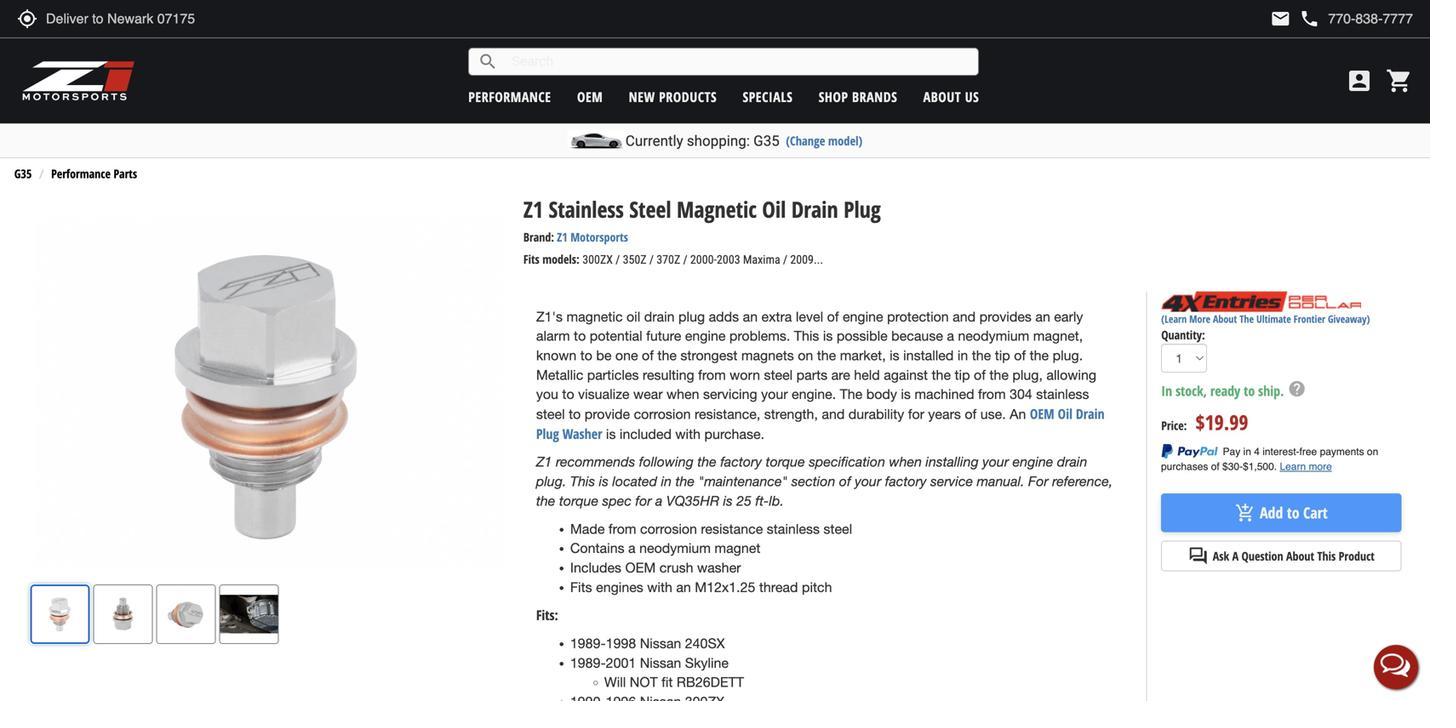 Task type: describe. For each thing, give the bounding box(es) containing it.
located
[[613, 474, 658, 490]]

2 / from the left
[[650, 253, 654, 267]]

includes
[[571, 560, 622, 576]]

known
[[536, 348, 577, 364]]

to right you
[[562, 387, 575, 403]]

plug
[[679, 309, 705, 325]]

the right 'on'
[[817, 348, 837, 364]]

a inside z1's magnetic oil drain plug adds an extra level of engine protection and provides an early alarm to potential future engine problems. this is possible because a neodymium magnet, known to be one of the strongest magnets on the market, is installed in the tip of the plug. metallic particles resulting from worn steel parts are held against the tip of the plug, allowing you to visualize wear when servicing your engine. the body is machined from 304 stainless steel to provide corrosion resistance, strength, and durability for years of use. an
[[947, 328, 955, 344]]

0 horizontal spatial factory
[[721, 454, 762, 470]]

oil inside z1 stainless steel magnetic oil drain plug brand: z1 motorsports fits models: 300zx / 350z / 370z / 2000-2003 maxima / 2009...
[[763, 194, 786, 225]]

fits:
[[536, 607, 559, 625]]

mail phone
[[1271, 9, 1320, 29]]

oem for oem link
[[577, 88, 603, 106]]

us
[[965, 88, 980, 106]]

particles
[[587, 367, 639, 383]]

the up machined
[[932, 367, 951, 383]]

in stock, ready to ship. help
[[1162, 380, 1307, 400]]

the left spec on the left bottom of page
[[536, 493, 556, 509]]

240sx
[[685, 636, 725, 652]]

about us link
[[924, 88, 980, 106]]

use.
[[981, 407, 1006, 422]]

1 vertical spatial engine
[[685, 328, 726, 344]]

z1 for recommends
[[536, 454, 552, 470]]

1 vertical spatial torque
[[559, 493, 599, 509]]

washer
[[563, 425, 603, 443]]

engine for adds
[[843, 309, 884, 325]]

is up against
[[890, 348, 900, 364]]

allowing
[[1047, 367, 1097, 383]]

engine.
[[792, 387, 836, 403]]

add_shopping_cart add to cart
[[1236, 503, 1328, 524]]

1 vertical spatial your
[[983, 454, 1009, 470]]

maxima
[[743, 253, 781, 267]]

stainless inside z1's magnetic oil drain plug adds an extra level of engine protection and provides an early alarm to potential future engine problems. this is possible because a neodymium magnet, known to be one of the strongest magnets on the market, is installed in the tip of the plug. metallic particles resulting from worn steel parts are held against the tip of the plug, allowing you to visualize wear when servicing your engine. the body is machined from 304 stainless steel to provide corrosion resistance, strength, and durability for years of use. an
[[1037, 387, 1090, 403]]

skyline
[[685, 656, 729, 671]]

help
[[1288, 380, 1307, 399]]

plug. inside z1 recommends following the factory torque specification when installing your engine drain plug. this is located in the "maintenance" section of your factory service manual. for reference, the torque spec for a vq35hr is 25 ft-lb.
[[536, 474, 567, 490]]

magnets
[[742, 348, 794, 364]]

g35 link
[[14, 166, 32, 182]]

against
[[884, 367, 928, 383]]

1 vertical spatial g35
[[14, 166, 32, 182]]

oem oil drain plug washer
[[536, 405, 1105, 443]]

plug. inside z1's magnetic oil drain plug adds an extra level of engine protection and provides an early alarm to potential future engine problems. this is possible because a neodymium magnet, known to be one of the strongest magnets on the market, is installed in the tip of the plug. metallic particles resulting from worn steel parts are held against the tip of the plug, allowing you to visualize wear when servicing your engine. the body is machined from 304 stainless steel to provide corrosion resistance, strength, and durability for years of use. an
[[1053, 348, 1083, 364]]

manual.
[[977, 474, 1025, 490]]

the left plug,
[[990, 367, 1009, 383]]

purchase.
[[705, 427, 765, 442]]

oem for oem oil drain plug washer
[[1030, 405, 1055, 423]]

parts
[[797, 367, 828, 383]]

magnet
[[715, 541, 761, 557]]

0 vertical spatial steel
[[764, 367, 793, 383]]

in inside z1's magnetic oil drain plug adds an extra level of engine protection and provides an early alarm to potential future engine problems. this is possible because a neodymium magnet, known to be one of the strongest magnets on the market, is installed in the tip of the plug. metallic particles resulting from worn steel parts are held against the tip of the plug, allowing you to visualize wear when servicing your engine. the body is machined from 304 stainless steel to provide corrosion resistance, strength, and durability for years of use. an
[[958, 348, 969, 364]]

possible
[[837, 328, 888, 344]]

1 horizontal spatial your
[[855, 474, 882, 490]]

m12x1.25
[[695, 580, 756, 596]]

this inside "question_answer ask a question about this product"
[[1318, 549, 1336, 565]]

giveaway)
[[1329, 312, 1371, 326]]

future
[[647, 328, 682, 344]]

4 / from the left
[[783, 253, 788, 267]]

drain inside z1's magnetic oil drain plug adds an extra level of engine protection and provides an early alarm to potential future engine problems. this is possible because a neodymium magnet, known to be one of the strongest magnets on the market, is installed in the tip of the plug. metallic particles resulting from worn steel parts are held against the tip of the plug, allowing you to visualize wear when servicing your engine. the body is machined from 304 stainless steel to provide corrosion resistance, strength, and durability for years of use. an
[[644, 309, 675, 325]]

level
[[796, 309, 824, 325]]

mail
[[1271, 9, 1291, 29]]

2 horizontal spatial an
[[1036, 309, 1051, 325]]

potential
[[590, 328, 643, 344]]

magnetic
[[567, 309, 623, 325]]

shopping_cart link
[[1382, 67, 1414, 95]]

with inside made from corrosion resistance stainless steel contains a neodymium magnet includes oem crush washer fits engines with an m12x1.25 thread pitch
[[648, 580, 673, 596]]

years
[[929, 407, 961, 422]]

1 vertical spatial about
[[1214, 312, 1238, 326]]

0 vertical spatial from
[[698, 367, 726, 383]]

reference,
[[1053, 474, 1113, 490]]

is down level on the top of page
[[823, 328, 833, 344]]

engines
[[596, 580, 644, 596]]

when inside z1 recommends following the factory torque specification when installing your engine drain plug. this is located in the "maintenance" section of your factory service manual. for reference, the torque spec for a vq35hr is 25 ft-lb.
[[890, 454, 922, 470]]

z1 motorsports logo image
[[21, 60, 136, 102]]

made from corrosion resistance stainless steel contains a neodymium magnet includes oem crush washer fits engines with an m12x1.25 thread pitch
[[571, 521, 853, 596]]

1 horizontal spatial the
[[1240, 312, 1255, 326]]

oil
[[627, 309, 641, 325]]

drain inside z1 stainless steel magnetic oil drain plug brand: z1 motorsports fits models: 300zx / 350z / 370z / 2000-2003 maxima / 2009...
[[792, 194, 839, 225]]

installing
[[926, 454, 979, 470]]

for
[[1029, 474, 1049, 490]]

visualize
[[578, 387, 630, 403]]

$19.99
[[1196, 409, 1249, 436]]

oil inside oem oil drain plug washer
[[1058, 405, 1073, 423]]

following
[[639, 454, 694, 470]]

you
[[536, 387, 559, 403]]

the down is included with purchase.
[[698, 454, 717, 470]]

the down provides
[[972, 348, 992, 364]]

corrosion inside made from corrosion resistance stainless steel contains a neodymium magnet includes oem crush washer fits engines with an m12x1.25 thread pitch
[[640, 521, 697, 537]]

extra
[[762, 309, 792, 325]]

1989-1998 nissan 240sx 1989-2001 nissan skyline will not fit rb26dett
[[571, 636, 744, 691]]

a inside made from corrosion resistance stainless steel contains a neodymium magnet includes oem crush washer fits engines with an m12x1.25 thread pitch
[[629, 541, 636, 557]]

installed
[[904, 348, 954, 364]]

new
[[629, 88, 656, 106]]

contains
[[571, 541, 625, 557]]

the up resulting
[[658, 348, 677, 364]]

plug inside z1 stainless steel magnetic oil drain plug brand: z1 motorsports fits models: 300zx / 350z / 370z / 2000-2003 maxima / 2009...
[[844, 194, 881, 225]]

currently shopping: g35 (change model)
[[626, 132, 863, 149]]

neodymium inside made from corrosion resistance stainless steel contains a neodymium magnet includes oem crush washer fits engines with an m12x1.25 thread pitch
[[640, 541, 711, 557]]

more
[[1190, 312, 1211, 326]]

problems.
[[730, 328, 791, 344]]

stainless
[[549, 194, 624, 225]]

vq35hr
[[667, 493, 720, 509]]

0 vertical spatial torque
[[766, 454, 805, 470]]

shopping_cart
[[1387, 67, 1414, 95]]

1 horizontal spatial an
[[743, 309, 758, 325]]

fits inside z1 stainless steel magnetic oil drain plug brand: z1 motorsports fits models: 300zx / 350z / 370z / 2000-2003 maxima / 2009...
[[524, 251, 540, 267]]

0 vertical spatial g35
[[754, 132, 780, 149]]

1 horizontal spatial with
[[676, 427, 701, 442]]

(learn more about the ultimate frontier giveaway)
[[1162, 312, 1371, 326]]

plug,
[[1013, 367, 1043, 383]]

to up washer
[[569, 407, 581, 422]]

0 vertical spatial and
[[953, 309, 976, 325]]

performance parts link
[[51, 166, 137, 182]]

made
[[571, 521, 605, 537]]

"maintenance"
[[699, 474, 788, 490]]

of right level on the top of page
[[827, 309, 839, 325]]

(learn
[[1162, 312, 1187, 326]]

fit
[[662, 675, 673, 691]]

magnetic
[[677, 194, 757, 225]]

is down provide
[[606, 427, 616, 442]]

this inside z1's magnetic oil drain plug adds an extra level of engine protection and provides an early alarm to potential future engine problems. this is possible because a neodymium magnet, known to be one of the strongest magnets on the market, is installed in the tip of the plug. metallic particles resulting from worn steel parts are held against the tip of the plug, allowing you to visualize wear when servicing your engine. the body is machined from 304 stainless steel to provide corrosion resistance, strength, and durability for years of use. an
[[794, 328, 820, 344]]

when inside z1's magnetic oil drain plug adds an extra level of engine protection and provides an early alarm to potential future engine problems. this is possible because a neodymium magnet, known to be one of the strongest magnets on the market, is installed in the tip of the plug. metallic particles resulting from worn steel parts are held against the tip of the plug, allowing you to visualize wear when servicing your engine. the body is machined from 304 stainless steel to provide corrosion resistance, strength, and durability for years of use. an
[[667, 387, 700, 403]]

because
[[892, 328, 944, 344]]

of left use.
[[965, 407, 977, 422]]

2009...
[[791, 253, 824, 267]]

motorsports
[[571, 229, 628, 245]]

ask
[[1213, 549, 1230, 565]]

z1 for stainless
[[524, 194, 543, 225]]

account_box
[[1347, 67, 1374, 95]]

performance
[[51, 166, 111, 182]]

plug inside oem oil drain plug washer
[[536, 425, 559, 443]]

2000-
[[691, 253, 717, 267]]

the up vq35hr
[[676, 474, 695, 490]]

thread
[[760, 580, 798, 596]]

to down magnetic
[[574, 328, 586, 344]]

the inside z1's magnetic oil drain plug adds an extra level of engine protection and provides an early alarm to potential future engine problems. this is possible because a neodymium magnet, known to be one of the strongest magnets on the market, is installed in the tip of the plug. metallic particles resulting from worn steel parts are held against the tip of the plug, allowing you to visualize wear when servicing your engine. the body is machined from 304 stainless steel to provide corrosion resistance, strength, and durability for years of use. an
[[840, 387, 863, 403]]

oem link
[[577, 88, 603, 106]]

300zx
[[583, 253, 613, 267]]

stainless inside made from corrosion resistance stainless steel contains a neodymium magnet includes oem crush washer fits engines with an m12x1.25 thread pitch
[[767, 521, 820, 537]]

from inside made from corrosion resistance stainless steel contains a neodymium magnet includes oem crush washer fits engines with an m12x1.25 thread pitch
[[609, 521, 637, 537]]

shop
[[819, 88, 849, 106]]



Task type: locate. For each thing, give the bounding box(es) containing it.
about left us
[[924, 88, 962, 106]]

g35 left (change on the right top of page
[[754, 132, 780, 149]]

0 vertical spatial factory
[[721, 454, 762, 470]]

z1's magnetic oil drain plug adds an extra level of engine protection and provides an early alarm to potential future engine problems. this is possible because a neodymium magnet, known to be one of the strongest magnets on the market, is installed in the tip of the plug. metallic particles resulting from worn steel parts are held against the tip of the plug, allowing you to visualize wear when servicing your engine. the body is machined from 304 stainless steel to provide corrosion resistance, strength, and durability for years of use. an
[[536, 309, 1097, 422]]

1 horizontal spatial oem
[[626, 560, 656, 576]]

question
[[1242, 549, 1284, 565]]

a
[[1233, 549, 1239, 565]]

oem right an
[[1030, 405, 1055, 423]]

0 vertical spatial z1
[[524, 194, 543, 225]]

plug down model)
[[844, 194, 881, 225]]

1 vertical spatial neodymium
[[640, 541, 711, 557]]

0 vertical spatial when
[[667, 387, 700, 403]]

oem up engines
[[626, 560, 656, 576]]

this left product
[[1318, 549, 1336, 565]]

and down the engine.
[[822, 407, 845, 422]]

1 / from the left
[[616, 253, 620, 267]]

in
[[1162, 382, 1173, 400]]

1 vertical spatial stainless
[[767, 521, 820, 537]]

of inside z1 recommends following the factory torque specification when installing your engine drain plug. this is located in the "maintenance" section of your factory service manual. for reference, the torque spec for a vq35hr is 25 ft-lb.
[[840, 474, 851, 490]]

2 vertical spatial engine
[[1013, 454, 1054, 470]]

be
[[597, 348, 612, 364]]

0 horizontal spatial fits
[[524, 251, 540, 267]]

tip up machined
[[955, 367, 971, 383]]

fits down brand:
[[524, 251, 540, 267]]

your
[[762, 387, 788, 403], [983, 454, 1009, 470], [855, 474, 882, 490]]

0 horizontal spatial neodymium
[[640, 541, 711, 557]]

the left ultimate
[[1240, 312, 1255, 326]]

304
[[1010, 387, 1033, 403]]

1 vertical spatial 1989-
[[571, 656, 606, 671]]

2 vertical spatial steel
[[824, 521, 853, 537]]

0 horizontal spatial steel
[[536, 407, 565, 422]]

2 horizontal spatial oem
[[1030, 405, 1055, 423]]

1 nissan from the top
[[640, 636, 682, 652]]

recommends
[[556, 454, 636, 470]]

2 vertical spatial oem
[[626, 560, 656, 576]]

rb26dett
[[677, 675, 744, 691]]

2 vertical spatial your
[[855, 474, 882, 490]]

quantity:
[[1162, 327, 1206, 343]]

oil down 'allowing'
[[1058, 405, 1073, 423]]

2 horizontal spatial from
[[979, 387, 1006, 403]]

1 vertical spatial drain
[[1058, 454, 1088, 470]]

2001
[[606, 656, 636, 671]]

/ right 370z
[[683, 253, 688, 267]]

0 horizontal spatial torque
[[559, 493, 599, 509]]

this up 'on'
[[794, 328, 820, 344]]

resistance,
[[695, 407, 761, 422]]

brands
[[853, 88, 898, 106]]

0 horizontal spatial drain
[[644, 309, 675, 325]]

tip down provides
[[995, 348, 1011, 364]]

fits inside made from corrosion resistance stainless steel contains a neodymium magnet includes oem crush washer fits engines with an m12x1.25 thread pitch
[[571, 580, 592, 596]]

1 horizontal spatial about
[[1214, 312, 1238, 326]]

performance parts
[[51, 166, 137, 182]]

2 vertical spatial this
[[1318, 549, 1336, 565]]

a inside z1 recommends following the factory torque specification when installing your engine drain plug. this is located in the "maintenance" section of your factory service manual. for reference, the torque spec for a vq35hr is 25 ft-lb.
[[656, 493, 663, 509]]

0 vertical spatial fits
[[524, 251, 540, 267]]

and left provides
[[953, 309, 976, 325]]

Search search field
[[498, 49, 979, 75]]

1 horizontal spatial from
[[698, 367, 726, 383]]

is left 25
[[723, 493, 733, 509]]

of up machined
[[974, 367, 986, 383]]

crush
[[660, 560, 694, 576]]

torque up 'section'
[[766, 454, 805, 470]]

0 horizontal spatial engine
[[685, 328, 726, 344]]

(learn more about the ultimate frontier giveaway) link
[[1162, 312, 1371, 326]]

350z
[[623, 253, 647, 267]]

0 horizontal spatial about
[[924, 88, 962, 106]]

1 vertical spatial oil
[[1058, 405, 1073, 423]]

1 horizontal spatial g35
[[754, 132, 780, 149]]

1 horizontal spatial drain
[[1076, 405, 1105, 423]]

(change model) link
[[786, 132, 863, 149]]

a up 'installed'
[[947, 328, 955, 344]]

provide
[[585, 407, 630, 422]]

with up following
[[676, 427, 701, 442]]

in down following
[[661, 474, 672, 490]]

2 horizontal spatial steel
[[824, 521, 853, 537]]

in right 'installed'
[[958, 348, 969, 364]]

2 nissan from the top
[[640, 656, 682, 671]]

0 horizontal spatial from
[[609, 521, 637, 537]]

wear
[[634, 387, 663, 403]]

1 horizontal spatial oil
[[1058, 405, 1073, 423]]

stainless down lb.
[[767, 521, 820, 537]]

engine up the possible
[[843, 309, 884, 325]]

2 vertical spatial a
[[629, 541, 636, 557]]

1 horizontal spatial neodymium
[[958, 328, 1030, 344]]

oem
[[577, 88, 603, 106], [1030, 405, 1055, 423], [626, 560, 656, 576]]

z1's
[[536, 309, 563, 325]]

1 vertical spatial nissan
[[640, 656, 682, 671]]

oem inside oem oil drain plug washer
[[1030, 405, 1055, 423]]

with down crush
[[648, 580, 673, 596]]

drain up reference,
[[1058, 454, 1088, 470]]

2 horizontal spatial your
[[983, 454, 1009, 470]]

ultimate
[[1257, 312, 1292, 326]]

the down are
[[840, 387, 863, 403]]

1 horizontal spatial in
[[958, 348, 969, 364]]

specials link
[[743, 88, 793, 106]]

engine up for
[[1013, 454, 1054, 470]]

performance
[[469, 88, 552, 106]]

ft-
[[756, 493, 769, 509]]

/ left 350z
[[616, 253, 620, 267]]

0 vertical spatial oem
[[577, 88, 603, 106]]

0 vertical spatial plug
[[844, 194, 881, 225]]

steel down magnets
[[764, 367, 793, 383]]

0 horizontal spatial a
[[629, 541, 636, 557]]

an
[[743, 309, 758, 325], [1036, 309, 1051, 325], [677, 580, 691, 596]]

to inside in stock, ready to ship. help
[[1244, 382, 1256, 400]]

0 vertical spatial drain
[[644, 309, 675, 325]]

oem inside made from corrosion resistance stainless steel contains a neodymium magnet includes oem crush washer fits engines with an m12x1.25 thread pitch
[[626, 560, 656, 576]]

drain
[[644, 309, 675, 325], [1058, 454, 1088, 470]]

plug
[[844, 194, 881, 225], [536, 425, 559, 443]]

early
[[1055, 309, 1084, 325]]

engine inside z1 recommends following the factory torque specification when installing your engine drain plug. this is located in the "maintenance" section of your factory service manual. for reference, the torque spec for a vq35hr is 25 ft-lb.
[[1013, 454, 1054, 470]]

steel
[[630, 194, 672, 225]]

question_answer
[[1189, 547, 1209, 567]]

alarm
[[536, 328, 570, 344]]

about right the question
[[1287, 549, 1315, 565]]

a right contains
[[629, 541, 636, 557]]

2 horizontal spatial this
[[1318, 549, 1336, 565]]

to
[[574, 328, 586, 344], [581, 348, 593, 364], [1244, 382, 1256, 400], [562, 387, 575, 403], [569, 407, 581, 422], [1288, 503, 1300, 524]]

this inside z1 recommends following the factory torque specification when installing your engine drain plug. this is located in the "maintenance" section of your factory service manual. for reference, the torque spec for a vq35hr is 25 ft-lb.
[[571, 474, 596, 490]]

fits down includes
[[571, 580, 592, 596]]

question_answer ask a question about this product
[[1189, 547, 1375, 567]]

the
[[658, 348, 677, 364], [817, 348, 837, 364], [972, 348, 992, 364], [1030, 348, 1049, 364], [932, 367, 951, 383], [990, 367, 1009, 383], [698, 454, 717, 470], [676, 474, 695, 490], [536, 493, 556, 509]]

corrosion down wear
[[634, 407, 691, 422]]

0 vertical spatial neodymium
[[958, 328, 1030, 344]]

an up problems.
[[743, 309, 758, 325]]

drain up 2009...
[[792, 194, 839, 225]]

a down located
[[656, 493, 663, 509]]

/ left 2009...
[[783, 253, 788, 267]]

metallic
[[536, 367, 584, 383]]

1 vertical spatial plug.
[[536, 474, 567, 490]]

neodymium up crush
[[640, 541, 711, 557]]

shop brands
[[819, 88, 898, 106]]

z1 recommends following the factory torque specification when installing your engine drain plug. this is located in the "maintenance" section of your factory service manual. for reference, the torque spec for a vq35hr is 25 ft-lb.
[[536, 454, 1113, 509]]

0 vertical spatial stainless
[[1037, 387, 1090, 403]]

when down resulting
[[667, 387, 700, 403]]

z1 motorsports link
[[557, 229, 628, 245]]

price: $19.99
[[1162, 409, 1249, 436]]

0 vertical spatial about
[[924, 88, 962, 106]]

engine
[[843, 309, 884, 325], [685, 328, 726, 344], [1013, 454, 1054, 470]]

corrosion inside z1's magnetic oil drain plug adds an extra level of engine protection and provides an early alarm to potential future engine problems. this is possible because a neodymium magnet, known to be one of the strongest magnets on the market, is installed in the tip of the plug. metallic particles resulting from worn steel parts are held against the tip of the plug, allowing you to visualize wear when servicing your engine. the body is machined from 304 stainless steel to provide corrosion resistance, strength, and durability for years of use. an
[[634, 407, 691, 422]]

my_location
[[17, 9, 37, 29]]

add_shopping_cart
[[1236, 503, 1256, 524]]

drain inside oem oil drain plug washer
[[1076, 405, 1105, 423]]

corrosion down vq35hr
[[640, 521, 697, 537]]

torque up 'made'
[[559, 493, 599, 509]]

phone link
[[1300, 9, 1414, 29]]

with
[[676, 427, 701, 442], [648, 580, 673, 596]]

engine up strongest
[[685, 328, 726, 344]]

0 vertical spatial the
[[1240, 312, 1255, 326]]

stainless down 'allowing'
[[1037, 387, 1090, 403]]

1 vertical spatial and
[[822, 407, 845, 422]]

when
[[667, 387, 700, 403], [890, 454, 922, 470]]

0 vertical spatial oil
[[763, 194, 786, 225]]

0 vertical spatial with
[[676, 427, 701, 442]]

the up plug,
[[1030, 348, 1049, 364]]

0 horizontal spatial stainless
[[767, 521, 820, 537]]

lb.
[[769, 493, 784, 509]]

1 vertical spatial plug
[[536, 425, 559, 443]]

/ right 350z
[[650, 253, 654, 267]]

0 horizontal spatial drain
[[792, 194, 839, 225]]

0 vertical spatial a
[[947, 328, 955, 344]]

to left ship.
[[1244, 382, 1256, 400]]

to right add
[[1288, 503, 1300, 524]]

for
[[908, 407, 925, 422], [636, 493, 652, 509]]

search
[[478, 52, 498, 72]]

1 vertical spatial from
[[979, 387, 1006, 403]]

about inside "question_answer ask a question about this product"
[[1287, 549, 1315, 565]]

1 horizontal spatial a
[[656, 493, 663, 509]]

z1 inside z1 recommends following the factory torque specification when installing your engine drain plug. this is located in the "maintenance" section of your factory service manual. for reference, the torque spec for a vq35hr is 25 ft-lb.
[[536, 454, 552, 470]]

1 vertical spatial this
[[571, 474, 596, 490]]

resistance
[[701, 521, 763, 537]]

strongest
[[681, 348, 738, 364]]

neodymium inside z1's magnetic oil drain plug adds an extra level of engine protection and provides an early alarm to potential future engine problems. this is possible because a neodymium magnet, known to be one of the strongest magnets on the market, is installed in the tip of the plug. metallic particles resulting from worn steel parts are held against the tip of the plug, allowing you to visualize wear when servicing your engine. the body is machined from 304 stainless steel to provide corrosion resistance, strength, and durability for years of use. an
[[958, 328, 1030, 344]]

this down recommends
[[571, 474, 596, 490]]

for left years
[[908, 407, 925, 422]]

plug left washer
[[536, 425, 559, 443]]

plug. down recommends
[[536, 474, 567, 490]]

0 horizontal spatial oil
[[763, 194, 786, 225]]

steel down you
[[536, 407, 565, 422]]

steel inside made from corrosion resistance stainless steel contains a neodymium magnet includes oem crush washer fits engines with an m12x1.25 thread pitch
[[824, 521, 853, 537]]

1 horizontal spatial engine
[[843, 309, 884, 325]]

engine for torque
[[1013, 454, 1054, 470]]

plug.
[[1053, 348, 1083, 364], [536, 474, 567, 490]]

z1 up models:
[[557, 229, 568, 245]]

0 horizontal spatial the
[[840, 387, 863, 403]]

0 vertical spatial engine
[[843, 309, 884, 325]]

new products
[[629, 88, 717, 106]]

magnet,
[[1034, 328, 1083, 344]]

2 vertical spatial from
[[609, 521, 637, 537]]

models:
[[543, 251, 580, 267]]

of up plug,
[[1015, 348, 1026, 364]]

1989- up will at bottom left
[[571, 656, 606, 671]]

0 vertical spatial corrosion
[[634, 407, 691, 422]]

drain inside z1 recommends following the factory torque specification when installing your engine drain plug. this is located in the "maintenance" section of your factory service manual. for reference, the torque spec for a vq35hr is 25 ft-lb.
[[1058, 454, 1088, 470]]

is down recommends
[[599, 474, 609, 490]]

g35 left performance
[[14, 166, 32, 182]]

1 1989- from the top
[[571, 636, 606, 652]]

ready
[[1211, 382, 1241, 400]]

of right one
[[642, 348, 654, 364]]

z1 left recommends
[[536, 454, 552, 470]]

3 / from the left
[[683, 253, 688, 267]]

your up strength,
[[762, 387, 788, 403]]

0 horizontal spatial in
[[661, 474, 672, 490]]

for down located
[[636, 493, 652, 509]]

neodymium down provides
[[958, 328, 1030, 344]]

the
[[1240, 312, 1255, 326], [840, 387, 863, 403]]

factory up "maintenance"
[[721, 454, 762, 470]]

(change
[[786, 132, 826, 149]]

0 vertical spatial 1989-
[[571, 636, 606, 652]]

1 vertical spatial factory
[[886, 474, 927, 490]]

0 horizontal spatial tip
[[955, 367, 971, 383]]

worn
[[730, 367, 761, 383]]

1 horizontal spatial when
[[890, 454, 922, 470]]

of down specification
[[840, 474, 851, 490]]

is down against
[[901, 387, 911, 403]]

price:
[[1162, 418, 1188, 434]]

1 vertical spatial corrosion
[[640, 521, 697, 537]]

1 vertical spatial a
[[656, 493, 663, 509]]

phone
[[1300, 9, 1320, 29]]

1 horizontal spatial fits
[[571, 580, 592, 596]]

brand:
[[524, 229, 554, 245]]

to left "be" on the left of page
[[581, 348, 593, 364]]

for inside z1's magnetic oil drain plug adds an extra level of engine protection and provides an early alarm to potential future engine problems. this is possible because a neodymium magnet, known to be one of the strongest magnets on the market, is installed in the tip of the plug. metallic particles resulting from worn steel parts are held against the tip of the plug, allowing you to visualize wear when servicing your engine. the body is machined from 304 stainless steel to provide corrosion resistance, strength, and durability for years of use. an
[[908, 407, 925, 422]]

about
[[924, 88, 962, 106], [1214, 312, 1238, 326], [1287, 549, 1315, 565]]

mail link
[[1271, 9, 1291, 29]]

1 horizontal spatial steel
[[764, 367, 793, 383]]

specification
[[809, 454, 886, 470]]

plug. up 'allowing'
[[1053, 348, 1083, 364]]

about right more
[[1214, 312, 1238, 326]]

from down spec on the left bottom of page
[[609, 521, 637, 537]]

2 vertical spatial about
[[1287, 549, 1315, 565]]

an down crush
[[677, 580, 691, 596]]

for inside z1 recommends following the factory torque specification when installing your engine drain plug. this is located in the "maintenance" section of your factory service manual. for reference, the torque spec for a vq35hr is 25 ft-lb.
[[636, 493, 652, 509]]

1 horizontal spatial tip
[[995, 348, 1011, 364]]

drain up future
[[644, 309, 675, 325]]

1 vertical spatial drain
[[1076, 405, 1105, 423]]

0 vertical spatial tip
[[995, 348, 1011, 364]]

2 1989- from the top
[[571, 656, 606, 671]]

2 horizontal spatial engine
[[1013, 454, 1054, 470]]

0 horizontal spatial this
[[571, 474, 596, 490]]

0 vertical spatial plug.
[[1053, 348, 1083, 364]]

your inside z1's magnetic oil drain plug adds an extra level of engine protection and provides an early alarm to potential future engine problems. this is possible because a neodymium magnet, known to be one of the strongest magnets on the market, is installed in the tip of the plug. metallic particles resulting from worn steel parts are held against the tip of the plug, allowing you to visualize wear when servicing your engine. the body is machined from 304 stainless steel to provide corrosion resistance, strength, and durability for years of use. an
[[762, 387, 788, 403]]

1 vertical spatial z1
[[557, 229, 568, 245]]

steel down z1 recommends following the factory torque specification when installing your engine drain plug. this is located in the "maintenance" section of your factory service manual. for reference, the torque spec for a vq35hr is 25 ft-lb.
[[824, 521, 853, 537]]

in inside z1 recommends following the factory torque specification when installing your engine drain plug. this is located in the "maintenance" section of your factory service manual. for reference, the torque spec for a vq35hr is 25 ft-lb.
[[661, 474, 672, 490]]

370z
[[657, 253, 681, 267]]

0 horizontal spatial an
[[677, 580, 691, 596]]

1 horizontal spatial factory
[[886, 474, 927, 490]]

1 horizontal spatial torque
[[766, 454, 805, 470]]

0 horizontal spatial and
[[822, 407, 845, 422]]

strength,
[[765, 407, 818, 422]]

an inside made from corrosion resistance stainless steel contains a neodymium magnet includes oem crush washer fits engines with an m12x1.25 thread pitch
[[677, 580, 691, 596]]

currently
[[626, 132, 684, 149]]

resulting
[[643, 367, 695, 383]]

oem left new
[[577, 88, 603, 106]]

1 vertical spatial fits
[[571, 580, 592, 596]]

2 horizontal spatial a
[[947, 328, 955, 344]]

0 horizontal spatial when
[[667, 387, 700, 403]]

1989- up 2001 at the bottom left
[[571, 636, 606, 652]]

durability
[[849, 407, 905, 422]]

stock,
[[1176, 382, 1208, 400]]

drain down 'allowing'
[[1076, 405, 1105, 423]]

from down strongest
[[698, 367, 726, 383]]

an up magnet,
[[1036, 309, 1051, 325]]

factory left 'service'
[[886, 474, 927, 490]]

oil up maxima
[[763, 194, 786, 225]]

your down specification
[[855, 474, 882, 490]]

0 vertical spatial nissan
[[640, 636, 682, 652]]

section
[[792, 474, 836, 490]]

your up manual.
[[983, 454, 1009, 470]]

in
[[958, 348, 969, 364], [661, 474, 672, 490]]

0 vertical spatial drain
[[792, 194, 839, 225]]

0 horizontal spatial your
[[762, 387, 788, 403]]

from up use.
[[979, 387, 1006, 403]]

1 vertical spatial tip
[[955, 367, 971, 383]]

are
[[832, 367, 851, 383]]

2 vertical spatial z1
[[536, 454, 552, 470]]

z1 up brand:
[[524, 194, 543, 225]]



Task type: vqa. For each thing, say whether or not it's contained in the screenshot.
provides
yes



